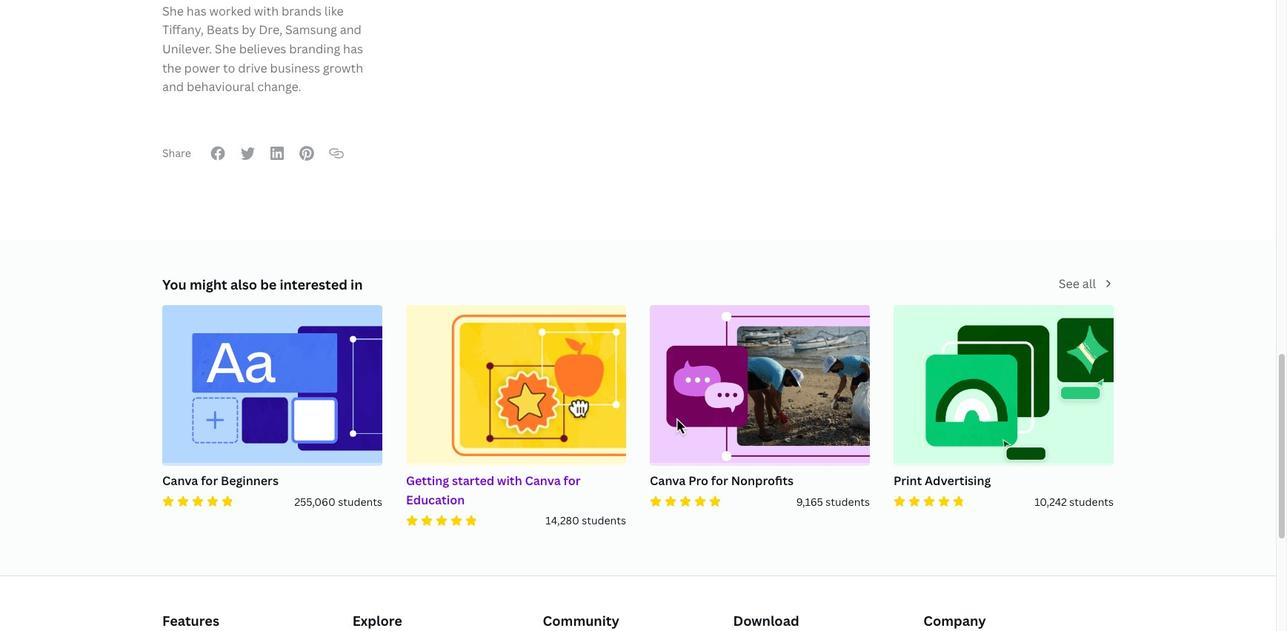 Task type: describe. For each thing, give the bounding box(es) containing it.
for inside canva for beginners link
[[201, 473, 218, 489]]

0 horizontal spatial and
[[162, 79, 184, 95]]

print advertising link
[[894, 472, 1114, 494]]

getting
[[406, 473, 449, 489]]

canva for beginners link
[[162, 472, 382, 494]]

be
[[260, 276, 277, 293]]

behavioural
[[187, 79, 254, 95]]

getting started with canva for education link
[[406, 472, 626, 513]]

with inside 'getting started with canva for education'
[[497, 473, 522, 489]]

download
[[733, 612, 799, 630]]

share
[[162, 146, 191, 160]]

you might also be interested in
[[162, 276, 363, 293]]

natalie is a strategy director at r/ga. she has worked with brands like tiffany, beats by dre, samsung and unilever. she believes branding has the power to drive business growth and behavioural change.
[[162, 0, 373, 95]]

explore
[[353, 612, 402, 630]]

see all link
[[1059, 275, 1114, 294]]

students for print advertising
[[1069, 495, 1114, 509]]

advertising
[[925, 473, 991, 489]]

branding
[[289, 41, 340, 57]]

a
[[218, 0, 224, 0]]

community
[[543, 612, 619, 630]]

interested
[[280, 276, 347, 293]]

for inside canva pro for nonprofits link
[[711, 473, 728, 489]]

also
[[230, 276, 257, 293]]

canva for canva pro for nonprofits
[[650, 473, 686, 489]]

canva pro for nonprofits
[[650, 473, 794, 489]]

9,165
[[796, 495, 823, 509]]

students for canva pro for nonprofits
[[826, 495, 870, 509]]

10,242 students
[[1035, 495, 1114, 509]]

see all
[[1059, 275, 1096, 292]]

canva for beginners
[[162, 473, 279, 489]]

print advertising image
[[894, 306, 1114, 466]]

is
[[206, 0, 215, 0]]

pro
[[689, 473, 708, 489]]

natalie
[[162, 0, 203, 0]]

business
[[270, 60, 320, 76]]

for inside 'getting started with canva for education'
[[564, 473, 581, 489]]

started
[[452, 473, 494, 489]]

students for canva for beginners
[[338, 495, 382, 509]]

worked
[[209, 3, 251, 19]]



Task type: locate. For each thing, give the bounding box(es) containing it.
growth
[[323, 60, 363, 76]]

and down like
[[340, 22, 362, 38]]

in
[[351, 276, 363, 293]]

drive
[[238, 60, 267, 76]]

education
[[406, 492, 465, 508]]

1 for from the left
[[201, 473, 218, 489]]

10,242
[[1035, 495, 1067, 509]]

believes
[[239, 41, 286, 57]]

0 vertical spatial with
[[254, 3, 279, 19]]

unilever.
[[162, 41, 212, 57]]

1 vertical spatial with
[[497, 473, 522, 489]]

0 horizontal spatial canva
[[162, 473, 198, 489]]

0 vertical spatial and
[[340, 22, 362, 38]]

3 for from the left
[[711, 473, 728, 489]]

canva
[[162, 473, 198, 489], [525, 473, 561, 489], [650, 473, 686, 489]]

canva left beginners
[[162, 473, 198, 489]]

for right pro
[[711, 473, 728, 489]]

1 canva from the left
[[162, 473, 198, 489]]

see
[[1059, 275, 1080, 292]]

director
[[277, 0, 323, 0]]

with down strategy
[[254, 3, 279, 19]]

students for getting started with canva for education
[[582, 514, 626, 528]]

canva for canva for beginners
[[162, 473, 198, 489]]

0 vertical spatial she
[[162, 3, 184, 19]]

and
[[340, 22, 362, 38], [162, 79, 184, 95]]

r/ga.
[[340, 0, 373, 0]]

might
[[190, 276, 227, 293]]

samsung
[[285, 22, 337, 38]]

she down natalie
[[162, 3, 184, 19]]

features
[[162, 612, 219, 630]]

and down the at the left
[[162, 79, 184, 95]]

with right started
[[497, 473, 522, 489]]

getting started with canva for education image
[[395, 297, 637, 474]]

to
[[223, 60, 235, 76]]

you
[[162, 276, 187, 293]]

0 horizontal spatial she
[[162, 3, 184, 19]]

by
[[242, 22, 256, 38]]

2 horizontal spatial for
[[711, 473, 728, 489]]

she down beats
[[215, 41, 236, 57]]

print advertising
[[894, 473, 991, 489]]

with
[[254, 3, 279, 19], [497, 473, 522, 489]]

canva pro for nonprofits image
[[650, 306, 870, 466]]

0 vertical spatial has
[[187, 3, 206, 19]]

1 horizontal spatial with
[[497, 473, 522, 489]]

at
[[326, 0, 337, 0]]

students right 14,280 on the left
[[582, 514, 626, 528]]

1 horizontal spatial for
[[564, 473, 581, 489]]

canva inside 'getting started with canva for education'
[[525, 473, 561, 489]]

the
[[162, 60, 181, 76]]

brands
[[282, 3, 322, 19]]

has down is
[[187, 3, 206, 19]]

3 canva from the left
[[650, 473, 686, 489]]

255,060
[[295, 495, 336, 509]]

students right 10,242
[[1069, 495, 1114, 509]]

students
[[338, 495, 382, 509], [826, 495, 870, 509], [1069, 495, 1114, 509], [582, 514, 626, 528]]

14,280 students
[[546, 514, 626, 528]]

like
[[324, 3, 344, 19]]

ds lp course thumbnails (1) image
[[162, 306, 382, 466]]

1 vertical spatial and
[[162, 79, 184, 95]]

1 horizontal spatial and
[[340, 22, 362, 38]]

1 vertical spatial has
[[343, 41, 363, 57]]

0 horizontal spatial for
[[201, 473, 218, 489]]

has
[[187, 3, 206, 19], [343, 41, 363, 57]]

1 horizontal spatial canva
[[525, 473, 561, 489]]

1 vertical spatial she
[[215, 41, 236, 57]]

canva pro for nonprofits link
[[650, 472, 870, 494]]

beats
[[206, 22, 239, 38]]

power
[[184, 60, 220, 76]]

she
[[162, 3, 184, 19], [215, 41, 236, 57]]

company
[[923, 612, 986, 630]]

dre,
[[259, 22, 282, 38]]

getting started with canva for education
[[406, 473, 581, 508]]

all
[[1082, 275, 1096, 292]]

with inside natalie is a strategy director at r/ga. she has worked with brands like tiffany, beats by dre, samsung and unilever. she believes branding has the power to drive business growth and behavioural change.
[[254, 3, 279, 19]]

2 canva from the left
[[525, 473, 561, 489]]

0 horizontal spatial with
[[254, 3, 279, 19]]

14,280
[[546, 514, 579, 528]]

students right 9,165
[[826, 495, 870, 509]]

255,060 students
[[295, 495, 382, 509]]

print
[[894, 473, 922, 489]]

for up 14,280 on the left
[[564, 473, 581, 489]]

2 for from the left
[[564, 473, 581, 489]]

canva left pro
[[650, 473, 686, 489]]

0 horizontal spatial has
[[187, 3, 206, 19]]

for left beginners
[[201, 473, 218, 489]]

has up growth
[[343, 41, 363, 57]]

students right the 255,060
[[338, 495, 382, 509]]

9,165 students
[[796, 495, 870, 509]]

1 horizontal spatial has
[[343, 41, 363, 57]]

1 horizontal spatial she
[[215, 41, 236, 57]]

strategy
[[227, 0, 274, 0]]

nonprofits
[[731, 473, 794, 489]]

beginners
[[221, 473, 279, 489]]

2 horizontal spatial canva
[[650, 473, 686, 489]]

change.
[[257, 79, 301, 95]]

tiffany,
[[162, 22, 204, 38]]

for
[[201, 473, 218, 489], [564, 473, 581, 489], [711, 473, 728, 489]]

canva up 14,280 on the left
[[525, 473, 561, 489]]



Task type: vqa. For each thing, say whether or not it's contained in the screenshot.


